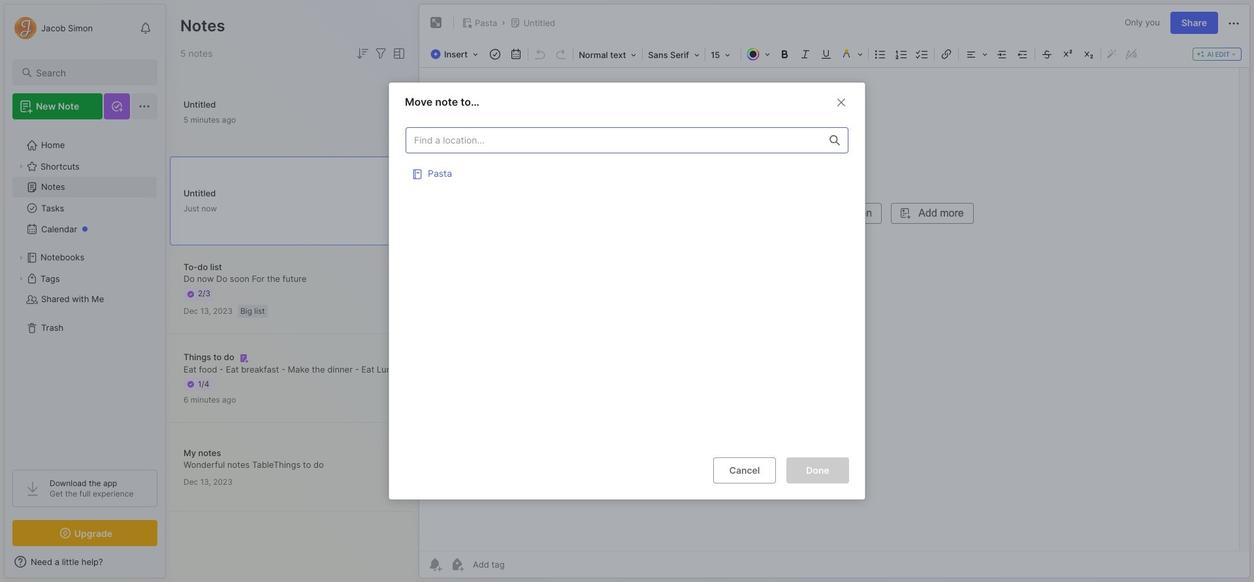 Task type: describe. For each thing, give the bounding box(es) containing it.
heading level image
[[575, 46, 641, 63]]

cell inside find a location field
[[406, 160, 849, 186]]

insert link image
[[938, 45, 956, 63]]

font color image
[[743, 45, 774, 63]]

numbered list image
[[893, 45, 911, 63]]

highlight image
[[837, 45, 867, 63]]

task image
[[486, 45, 505, 63]]

font family image
[[644, 46, 704, 63]]

none search field inside main element
[[36, 65, 146, 80]]

Search text field
[[36, 67, 146, 79]]

add a reminder image
[[427, 557, 443, 573]]

subscript image
[[1080, 45, 1099, 63]]

Note Editor text field
[[420, 67, 1250, 552]]

alignment image
[[961, 45, 992, 63]]



Task type: vqa. For each thing, say whether or not it's contained in the screenshot.
Main element
yes



Task type: locate. For each thing, give the bounding box(es) containing it.
bulleted list image
[[872, 45, 890, 63]]

expand notebooks image
[[17, 254, 25, 262]]

underline image
[[818, 45, 836, 63]]

close image
[[834, 95, 850, 110]]

strikethrough image
[[1038, 45, 1057, 63]]

None search field
[[36, 65, 146, 80]]

tree inside main element
[[5, 127, 165, 459]]

font size image
[[707, 46, 740, 63]]

note window element
[[419, 4, 1251, 579]]

Find a location… text field
[[406, 129, 822, 151]]

expand note image
[[429, 15, 444, 31]]

indent image
[[993, 45, 1012, 63]]

calendar event image
[[507, 45, 525, 63]]

tree
[[5, 127, 165, 459]]

bold image
[[776, 45, 794, 63]]

superscript image
[[1059, 45, 1078, 63]]

insert image
[[427, 46, 485, 63]]

outdent image
[[1014, 45, 1033, 63]]

expand tags image
[[17, 275, 25, 283]]

checklist image
[[914, 45, 932, 63]]

cell
[[406, 160, 849, 186]]

italic image
[[797, 45, 815, 63]]

add tag image
[[450, 557, 465, 573]]

main element
[[0, 0, 170, 583]]

Find a location field
[[399, 121, 855, 447]]



